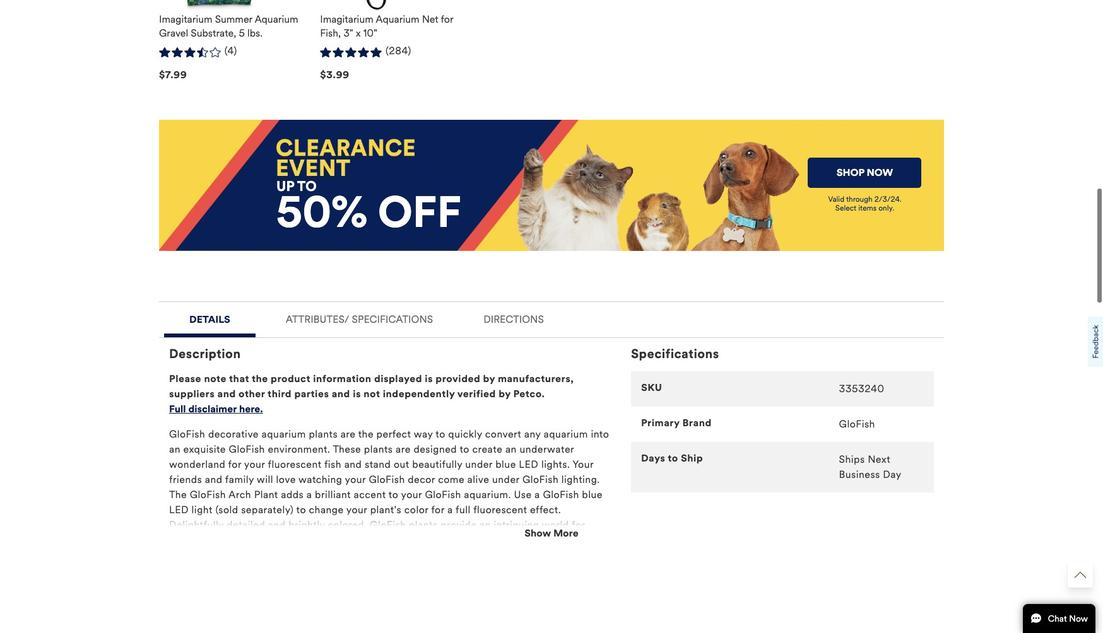 Task type: locate. For each thing, give the bounding box(es) containing it.
to
[[436, 429, 445, 441], [460, 444, 470, 456], [668, 453, 678, 465], [389, 489, 398, 501], [296, 504, 306, 516], [227, 535, 236, 547], [481, 550, 491, 562]]

plant,
[[300, 550, 327, 562]]

blue down create
[[496, 459, 516, 471]]

for up family
[[228, 459, 241, 471]]

directions
[[484, 314, 544, 326]]

brand
[[682, 417, 712, 429]]

glofish down decorative
[[229, 444, 265, 456]]

items
[[858, 204, 877, 213]]

1 vertical spatial the
[[358, 429, 374, 441]]

tab panel
[[159, 337, 944, 634]]

the up these
[[358, 429, 374, 441]]

under up use
[[492, 474, 520, 486]]

through inside the glofish decorative aquarium plants are the perfect way to quickly convert any aquarium into an exquisite glofish environment. these plants are designed to create an underwater wonderland for your fluorescent fish and stand out beautifully under blue led lights. your friends and family will love watching your glofish decor come alive under glofish lighting. the glofish arch plant adds a brilliant accent to your glofish aquarium. use a glofish blue led light (sold separately) to change your plant's color for a full fluorescent effect. delightfully detailed and brightly colored, glofish plants provide an intriguing world for curious fish to explore and offer your glofish fluorescent fish an ideal hiding place. your fish can swim through this arch plant, giving them a brand new venue to explore! just set the weighted base into sand or gravel.
[[217, 550, 254, 562]]

is up independently
[[425, 373, 433, 385]]

the
[[252, 373, 268, 385], [358, 429, 374, 441], [575, 550, 590, 562]]

1 horizontal spatial into
[[591, 429, 609, 441]]

1 vertical spatial are
[[396, 444, 411, 456]]

1 vertical spatial led
[[169, 504, 189, 516]]

the up the other
[[252, 373, 268, 385]]

1 horizontal spatial for
[[431, 504, 445, 516]]

your up set
[[566, 535, 587, 547]]

1 horizontal spatial by
[[499, 388, 511, 400]]

2/3/24.
[[874, 195, 902, 204]]

now
[[867, 167, 893, 179]]

a cat, a gerbil, and a dog. image
[[515, 120, 801, 251]]

0 horizontal spatial into
[[242, 565, 260, 577]]

the
[[169, 489, 187, 501]]

world
[[542, 520, 569, 532]]

lights.
[[541, 459, 570, 471]]

0 horizontal spatial for
[[228, 459, 241, 471]]

1 horizontal spatial plants
[[364, 444, 393, 456]]

blue down 'lighting.'
[[582, 489, 603, 501]]

for right "color"
[[431, 504, 445, 516]]

1 horizontal spatial fluorescent
[[386, 535, 440, 547]]

are
[[341, 429, 356, 441], [396, 444, 411, 456]]

scroll to top image
[[1075, 570, 1086, 581]]

by up "verified"
[[483, 373, 495, 385]]

1 vertical spatial fluorescent
[[473, 504, 527, 516]]

shop now
[[837, 167, 893, 179]]

0 vertical spatial is
[[425, 373, 433, 385]]

2 vertical spatial the
[[575, 550, 590, 562]]

1 horizontal spatial aquarium
[[544, 429, 588, 441]]

0 horizontal spatial fluorescent
[[268, 459, 322, 471]]

is
[[425, 373, 433, 385], [353, 388, 361, 400]]

attributes/ specifications button
[[266, 302, 453, 334]]

show more
[[525, 528, 579, 540]]

under up alive
[[465, 459, 493, 471]]

to up "designed"
[[436, 429, 445, 441]]

disclaimer
[[188, 403, 237, 415]]

1 vertical spatial for
[[431, 504, 445, 516]]

hiding
[[503, 535, 532, 547]]

through inside valid through 2/3/24. select items only.
[[846, 195, 873, 204]]

base
[[216, 565, 239, 577]]

to left ship
[[668, 453, 678, 465]]

and down separately)
[[268, 520, 286, 532]]

glofish down 3353240
[[839, 419, 875, 431]]

0 horizontal spatial is
[[353, 388, 361, 400]]

and
[[217, 388, 236, 400], [332, 388, 350, 400], [344, 459, 362, 471], [205, 474, 222, 486], [268, 520, 286, 532], [278, 535, 295, 547]]

effect.
[[530, 504, 561, 516]]

just
[[535, 550, 555, 562]]

1 horizontal spatial led
[[519, 459, 539, 471]]

fluorescent down environment.
[[268, 459, 322, 471]]

an up "wonderland"
[[169, 444, 180, 456]]

your up 'lighting.'
[[573, 459, 594, 471]]

under
[[465, 459, 493, 471], [492, 474, 520, 486]]

petco.
[[513, 388, 545, 400]]

venue
[[450, 550, 479, 562]]

not
[[364, 388, 380, 400]]

0 vertical spatial are
[[341, 429, 356, 441]]

2 horizontal spatial for
[[572, 520, 585, 532]]

are up these
[[341, 429, 356, 441]]

0 vertical spatial for
[[228, 459, 241, 471]]

up
[[276, 178, 294, 195]]

explore
[[239, 535, 275, 547]]

sku
[[641, 382, 662, 394]]

2 vertical spatial for
[[572, 520, 585, 532]]

by left petco.
[[499, 388, 511, 400]]

into
[[591, 429, 609, 441], [242, 565, 260, 577]]

1 horizontal spatial through
[[846, 195, 873, 204]]

delightfully
[[169, 520, 224, 532]]

fluorescent up brand
[[386, 535, 440, 547]]

manufacturers,
[[498, 373, 574, 385]]

0 horizontal spatial the
[[252, 373, 268, 385]]

glofish up light
[[190, 489, 226, 501]]

create
[[472, 444, 503, 456]]

plants up these
[[309, 429, 338, 441]]

is left "not"
[[353, 388, 361, 400]]

to down ideal
[[481, 550, 491, 562]]

1 horizontal spatial are
[[396, 444, 411, 456]]

valid
[[828, 195, 845, 204]]

to up the brightly
[[296, 504, 306, 516]]

plants down "color"
[[409, 520, 438, 532]]

0 vertical spatial the
[[252, 373, 268, 385]]

swim
[[189, 550, 214, 562]]

attributes/
[[286, 314, 349, 326]]

primary
[[641, 417, 680, 429]]

will
[[257, 474, 273, 486]]

place.
[[535, 535, 564, 547]]

aquarium up underwater
[[544, 429, 588, 441]]

verified
[[457, 388, 496, 400]]

please
[[169, 373, 201, 385]]

0 horizontal spatial aquarium
[[262, 429, 306, 441]]

plant
[[254, 489, 278, 501]]

by
[[483, 373, 495, 385], [499, 388, 511, 400]]

out
[[394, 459, 409, 471]]

through right the valid in the top of the page
[[846, 195, 873, 204]]

aquarium up environment.
[[262, 429, 306, 441]]

into down the this
[[242, 565, 260, 577]]

them
[[361, 550, 386, 562]]

and up arch
[[278, 535, 295, 547]]

to down quickly
[[460, 444, 470, 456]]

2 vertical spatial plants
[[409, 520, 438, 532]]

quickly
[[448, 429, 482, 441]]

specifications
[[352, 314, 433, 326]]

fish down provide
[[443, 535, 460, 547]]

0 vertical spatial through
[[846, 195, 873, 204]]

and down these
[[344, 459, 362, 471]]

detailed
[[227, 520, 265, 532]]

beautifully
[[412, 459, 462, 471]]

details button
[[164, 302, 255, 334]]

glofish down the "come" at bottom left
[[425, 489, 461, 501]]

led
[[519, 459, 539, 471], [169, 504, 189, 516]]

0 horizontal spatial by
[[483, 373, 495, 385]]

led down underwater
[[519, 459, 539, 471]]

2 vertical spatial fluorescent
[[386, 535, 440, 547]]

plants up stand
[[364, 444, 393, 456]]

to
[[297, 178, 317, 195]]

led down the
[[169, 504, 189, 516]]

a
[[307, 489, 312, 501], [535, 489, 540, 501], [448, 504, 453, 516], [389, 550, 394, 562]]

brilliant
[[315, 489, 351, 501]]

friends
[[169, 474, 202, 486]]

0 horizontal spatial blue
[[496, 459, 516, 471]]

glofish down the plant's
[[370, 520, 406, 532]]

decor
[[408, 474, 435, 486]]

ship
[[681, 453, 703, 465]]

1 vertical spatial into
[[242, 565, 260, 577]]

more
[[553, 528, 579, 540]]

glofish up them
[[347, 535, 383, 547]]

fish
[[324, 459, 341, 471], [207, 535, 224, 547], [443, 535, 460, 547], [590, 535, 607, 547]]

fluorescent down aquarium.
[[473, 504, 527, 516]]

0 vertical spatial plants
[[309, 429, 338, 441]]

through up base at left
[[217, 550, 254, 562]]

giving
[[330, 550, 359, 562]]

0 horizontal spatial are
[[341, 429, 356, 441]]

business
[[839, 469, 880, 481]]

1 vertical spatial under
[[492, 474, 520, 486]]

decorative
[[208, 429, 259, 441]]

the right set
[[575, 550, 590, 562]]

1 horizontal spatial blue
[[582, 489, 603, 501]]

a right use
[[535, 489, 540, 501]]

1 vertical spatial through
[[217, 550, 254, 562]]

into up 'lighting.'
[[591, 429, 609, 441]]

independently
[[383, 388, 455, 400]]

blue
[[496, 459, 516, 471], [582, 489, 603, 501]]

suppliers
[[169, 388, 215, 400]]

convert
[[485, 429, 521, 441]]

for right world
[[572, 520, 585, 532]]

your
[[573, 459, 594, 471], [566, 535, 587, 547]]

glofish up effect.
[[543, 489, 579, 501]]

aquarium.
[[464, 489, 511, 501]]

a right them
[[389, 550, 394, 562]]

fish right more
[[590, 535, 607, 547]]

0 horizontal spatial through
[[217, 550, 254, 562]]

adds
[[281, 489, 304, 501]]

2 horizontal spatial the
[[575, 550, 590, 562]]

provided
[[436, 373, 480, 385]]

way
[[414, 429, 433, 441]]

light
[[192, 504, 213, 516]]

plants
[[309, 429, 338, 441], [364, 444, 393, 456], [409, 520, 438, 532]]

are up 'out'
[[396, 444, 411, 456]]

your up will
[[244, 459, 265, 471]]



Task type: vqa. For each thing, say whether or not it's contained in the screenshot.
venue
yes



Task type: describe. For each thing, give the bounding box(es) containing it.
0 horizontal spatial led
[[169, 504, 189, 516]]

these
[[333, 444, 361, 456]]

a right adds on the bottom left
[[307, 489, 312, 501]]

winter clearance. image
[[276, 139, 415, 176]]

0 horizontal spatial plants
[[309, 429, 338, 441]]

2 aquarium from the left
[[544, 429, 588, 441]]

sand
[[263, 565, 285, 577]]

your up "color"
[[401, 489, 422, 501]]

to down detailed
[[227, 535, 236, 547]]

parties
[[294, 388, 329, 400]]

love
[[276, 474, 296, 486]]

description
[[169, 347, 241, 362]]

the inside please note that the product information displayed is provided by manufacturers, suppliers and other third parties and is not independently verified by petco. full disclaimer here.
[[252, 373, 268, 385]]

valid through 2/3/24. select items only.
[[828, 195, 902, 213]]

show more button
[[159, 526, 944, 542]]

come
[[438, 474, 465, 486]]

1 vertical spatial by
[[499, 388, 511, 400]]

0 vertical spatial into
[[591, 429, 609, 441]]

a left full
[[448, 504, 453, 516]]

your up accent
[[345, 474, 366, 486]]

arch
[[276, 550, 297, 562]]

(sold
[[216, 504, 238, 516]]

or
[[288, 565, 298, 577]]

that
[[229, 373, 249, 385]]

and down "wonderland"
[[205, 474, 222, 486]]

1 horizontal spatial is
[[425, 373, 433, 385]]

weighted
[[169, 565, 214, 577]]

primary brand
[[641, 417, 712, 429]]

product
[[271, 373, 311, 385]]

specifications
[[631, 347, 719, 362]]

an up ideal
[[480, 520, 491, 532]]

0 vertical spatial fluorescent
[[268, 459, 322, 471]]

1 vertical spatial your
[[566, 535, 587, 547]]

brightly
[[289, 520, 325, 532]]

an down convert at the bottom of page
[[505, 444, 517, 456]]

other
[[239, 388, 265, 400]]

0 vertical spatial blue
[[496, 459, 516, 471]]

underwater
[[520, 444, 574, 456]]

wonderland
[[169, 459, 225, 471]]

ships next business day
[[839, 454, 902, 481]]

watching
[[299, 474, 342, 486]]

full
[[169, 403, 186, 415]]

select
[[835, 204, 857, 213]]

can
[[169, 550, 186, 562]]

displayed
[[374, 373, 422, 385]]

your up colored,
[[346, 504, 367, 516]]

arch
[[228, 489, 251, 501]]

shop now link
[[808, 158, 922, 188]]

up to
[[276, 178, 317, 195]]

2 horizontal spatial plants
[[409, 520, 438, 532]]

and down the "information"
[[332, 388, 350, 400]]

0 vertical spatial under
[[465, 459, 493, 471]]

1 vertical spatial blue
[[582, 489, 603, 501]]

fish up swim
[[207, 535, 224, 547]]

plant's
[[370, 504, 402, 516]]

attributes/ specifications
[[286, 314, 433, 326]]

full
[[456, 504, 471, 516]]

1 horizontal spatial the
[[358, 429, 374, 441]]

an up venue
[[463, 535, 474, 547]]

2 horizontal spatial fluorescent
[[473, 504, 527, 516]]

days to ship
[[641, 453, 703, 465]]

0 vertical spatial led
[[519, 459, 539, 471]]

brand
[[397, 550, 425, 562]]

lighting.
[[562, 474, 600, 486]]

ships
[[839, 454, 865, 466]]

50% off
[[276, 186, 461, 239]]

glofish decorative aquarium plants are the perfect way to quickly convert any aquarium into an exquisite glofish environment. these plants are designed to create an underwater wonderland for your fluorescent fish and stand out beautifully under blue led lights. your friends and family will love watching your glofish decor come alive under glofish lighting. the glofish arch plant adds a brilliant accent to your glofish aquarium. use a glofish blue led light (sold separately) to change your plant's color for a full fluorescent effect. delightfully detailed and brightly colored, glofish plants provide an intriguing world for curious fish to explore and offer your glofish fluorescent fish an ideal hiding place. your fish can swim through this arch plant, giving them a brand new venue to explore! just set the weighted base into sand or gravel.
[[169, 429, 609, 577]]

set
[[558, 550, 572, 562]]

new
[[428, 550, 447, 562]]

your up giving
[[323, 535, 344, 547]]

colored,
[[328, 520, 367, 532]]

product details tab list
[[159, 302, 944, 634]]

note
[[204, 373, 227, 385]]

family
[[225, 474, 254, 486]]

color
[[404, 504, 429, 516]]

full disclaimer here. button
[[169, 402, 263, 417]]

separately)
[[241, 504, 294, 516]]

intriguing
[[494, 520, 539, 532]]

alive
[[467, 474, 489, 486]]

curious
[[169, 535, 204, 547]]

tab panel containing description
[[159, 337, 944, 634]]

any
[[524, 429, 541, 441]]

glofish up exquisite
[[169, 429, 205, 441]]

gravel.
[[301, 565, 333, 577]]

50%
[[276, 186, 368, 239]]

use
[[514, 489, 532, 501]]

glofish down lights.
[[522, 474, 559, 486]]

directions button
[[463, 302, 564, 334]]

information
[[313, 373, 371, 385]]

provide
[[441, 520, 477, 532]]

shop
[[837, 167, 864, 179]]

to up the plant's
[[389, 489, 398, 501]]

0 vertical spatial by
[[483, 373, 495, 385]]

fish up watching
[[324, 459, 341, 471]]

accent
[[354, 489, 386, 501]]

this
[[256, 550, 274, 562]]

1 vertical spatial plants
[[364, 444, 393, 456]]

0 vertical spatial your
[[573, 459, 594, 471]]

and up full disclaimer here. button
[[217, 388, 236, 400]]

1 vertical spatial is
[[353, 388, 361, 400]]

1 aquarium from the left
[[262, 429, 306, 441]]

offer
[[298, 535, 321, 547]]

only.
[[879, 204, 894, 213]]

please note that the product information displayed is provided by manufacturers, suppliers and other third parties and is not independently verified by petco. full disclaimer here.
[[169, 373, 574, 415]]

stand
[[365, 459, 391, 471]]

glofish down stand
[[369, 474, 405, 486]]



